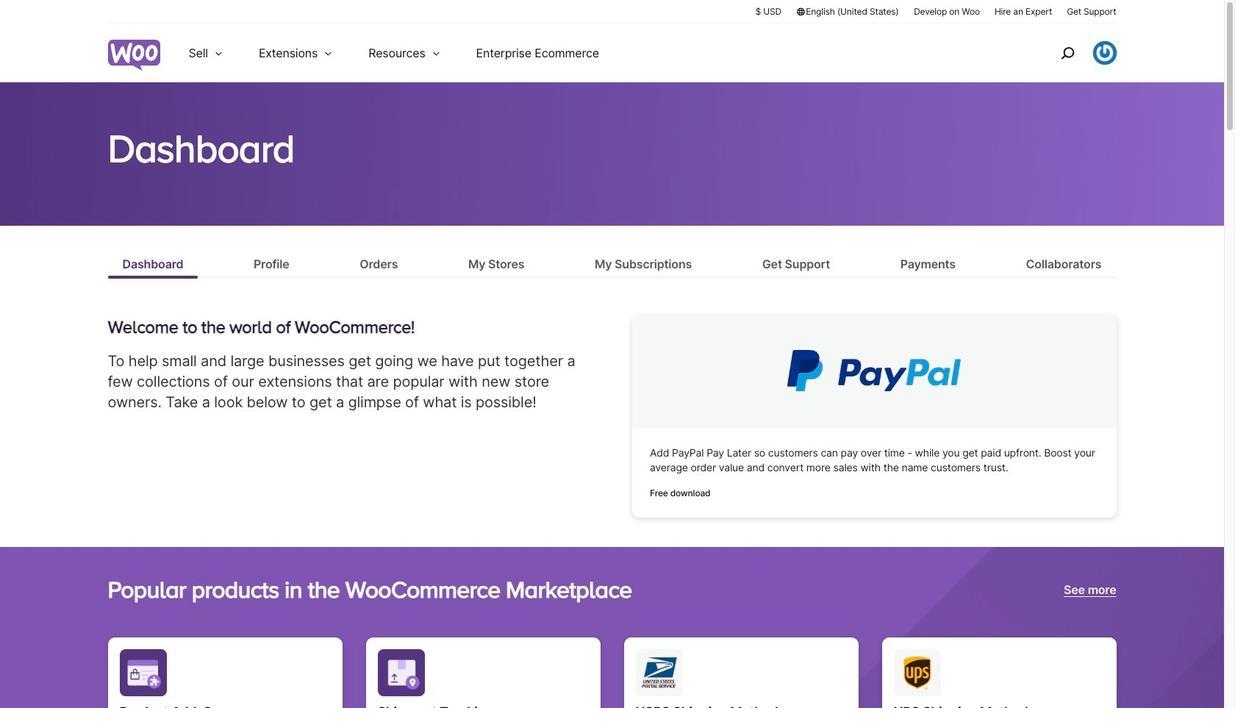 Task type: locate. For each thing, give the bounding box(es) containing it.
search image
[[1055, 41, 1079, 65]]

open account menu image
[[1093, 41, 1116, 65]]



Task type: describe. For each thing, give the bounding box(es) containing it.
service navigation menu element
[[1029, 29, 1116, 77]]



Task type: vqa. For each thing, say whether or not it's contained in the screenshot.
Open account menu image
yes



